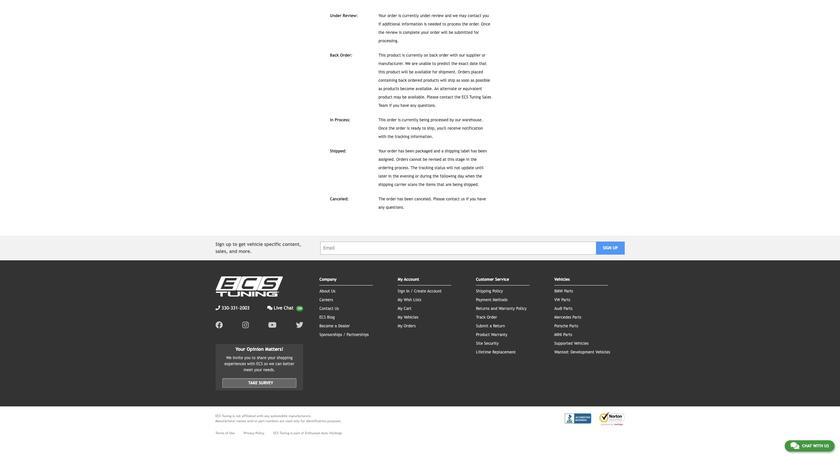 Task type: describe. For each thing, give the bounding box(es) containing it.
processing.
[[378, 39, 399, 43]]

the right scans
[[419, 183, 425, 187]]

tuning for ecs tuning is not affiliated with any automobile manufacturers. manufacturer names and/or part numbers are used only for identification purposes.
[[222, 415, 232, 418]]

shipping policy link
[[476, 289, 503, 294]]

additional
[[382, 22, 400, 27]]

may inside the your order is currently under review and we may contact you if additional information is needed to process the order. once the review is complete your order will be submitted for processing.
[[459, 14, 467, 18]]

any inside this product is currently on back order with our supplier or manufacturer. we are unable to predict the exact date that this product will be available for shipment. orders placed containing back ordered products will ship as soon as possible as products become available. an alternate or equivalent product may be available. please contact the ecs tuning sales team if you have any questions.
[[410, 103, 417, 108]]

get
[[239, 242, 246, 247]]

shipping policy
[[476, 289, 503, 294]]

us for about us
[[331, 289, 335, 294]]

any inside the order has been canceled. please contact us if you have any questions.
[[378, 205, 385, 210]]

2 horizontal spatial or
[[482, 53, 486, 58]]

to inside we invite you to share your shopping experiences with ecs so we can better meet your needs.
[[252, 356, 256, 361]]

only
[[293, 420, 300, 423]]

numbers
[[266, 420, 279, 423]]

have inside this product is currently on back order with our supplier or manufacturer. we are unable to predict the exact date that this product will be available for shipment. orders placed containing back ordered products will ship as soon as possible as products become available. an alternate or equivalent product may be available. please contact the ecs tuning sales team if you have any questions.
[[401, 103, 409, 108]]

status
[[435, 166, 445, 171]]

contact inside the order has been canceled. please contact us if you have any questions.
[[446, 197, 460, 202]]

2 vertical spatial orders
[[404, 324, 416, 329]]

vw parts
[[554, 298, 570, 303]]

on
[[424, 53, 428, 58]]

become
[[319, 324, 334, 329]]

complete
[[403, 30, 420, 35]]

content,
[[283, 242, 301, 247]]

sponsorships
[[319, 333, 342, 338]]

vehicles up bmw parts link
[[554, 278, 570, 282]]

has right label
[[471, 149, 477, 154]]

1 horizontal spatial part
[[294, 432, 300, 435]]

0 vertical spatial available.
[[416, 87, 433, 91]]

0 vertical spatial /
[[411, 289, 413, 294]]

site security
[[476, 342, 499, 346]]

be inside 'your order has been packaged and a shipping label has been assigned. orders cannot be revised at this stage in the ordering process. the tracking status will not update until later in the evening or during the following day when the shipping carrier scans the items that are being shipped.'
[[423, 157, 427, 162]]

0 horizontal spatial your
[[254, 368, 262, 373]]

my for my orders
[[398, 324, 403, 329]]

matters!
[[265, 347, 283, 352]]

for inside ecs tuning is not affiliated with any automobile manufacturers. manufacturer names and/or part numbers are used only for identification purposes.
[[301, 420, 305, 423]]

contact inside this product is currently on back order with our supplier or manufacturer. we are unable to predict the exact date that this product will be available for shipment. orders placed containing back ordered products will ship as soon as possible as products become available. an alternate or equivalent product may be available. please contact the ecs tuning sales team if you have any questions.
[[440, 95, 453, 100]]

twitter logo image
[[296, 322, 303, 329]]

partnerships
[[347, 333, 369, 338]]

the order has been canceled. please contact us if you have any questions.
[[378, 197, 486, 210]]

our inside this product is currently on back order with our supplier or manufacturer. we are unable to predict the exact date that this product will be available for shipment. orders placed containing back ordered products will ship as soon as possible as products become available. an alternate or equivalent product may be available. please contact the ecs tuning sales team if you have any questions.
[[459, 53, 465, 58]]

currently for ready
[[402, 118, 418, 123]]

policy for privacy policy
[[255, 432, 264, 435]]

vehicles down cart
[[404, 315, 418, 320]]

the up the processing.
[[378, 30, 384, 35]]

the left "ready"
[[389, 126, 395, 131]]

1 vertical spatial or
[[458, 87, 462, 91]]

so
[[264, 362, 268, 367]]

tracking inside this order is currently being processed by our warehouse. once the order is ready to ship, you'll receive notification with the tracking information.
[[395, 135, 409, 139]]

lifetime replacement
[[476, 350, 516, 355]]

up for sign up to get vehicle specific content, sales, and more.
[[226, 242, 231, 247]]

mercedes parts link
[[554, 315, 581, 320]]

orders inside 'your order has been packaged and a shipping label has been assigned. orders cannot be revised at this stage in the ordering process. the tracking status will not update until later in the evening or during the following day when the shipping carrier scans the items that are being shipped.'
[[396, 157, 408, 162]]

mini parts
[[554, 333, 572, 338]]

bmw parts
[[554, 289, 573, 294]]

my for my wish lists
[[398, 298, 403, 303]]

contact
[[319, 307, 334, 311]]

that inside 'your order has been packaged and a shipping label has been assigned. orders cannot be revised at this stage in the ordering process. the tracking status will not update until later in the evening or during the following day when the shipping carrier scans the items that are being shipped.'
[[437, 183, 444, 187]]

site security link
[[476, 342, 499, 346]]

for inside this product is currently on back order with our supplier or manufacturer. we are unable to predict the exact date that this product will be available for shipment. orders placed containing back ordered products will ship as soon as possible as products become available. an alternate or equivalent product may be available. please contact the ecs tuning sales team if you have any questions.
[[432, 70, 438, 75]]

label
[[461, 149, 470, 154]]

the up submitted
[[462, 22, 468, 27]]

been for your order has been packaged and a shipping label has been assigned. orders cannot be revised at this stage in the ordering process. the tracking status will not update until later in the evening or during the following day when the shipping carrier scans the items that are being shipped.
[[406, 149, 414, 154]]

my for my cart
[[398, 307, 403, 311]]

to inside the your order is currently under review and we may contact you if additional information is needed to process the order. once the review is complete your order will be submitted for processing.
[[442, 22, 446, 27]]

your order has been packaged and a shipping label has been assigned. orders cannot be revised at this stage in the ordering process. the tracking status will not update until later in the evening or during the following day when the shipping carrier scans the items that are being shipped.
[[378, 149, 487, 187]]

my vehicles
[[398, 315, 418, 320]]

sign up button
[[596, 242, 625, 255]]

wanted:
[[554, 350, 569, 355]]

become a dealer link
[[319, 324, 350, 329]]

more.
[[239, 249, 252, 254]]

needs.
[[263, 368, 275, 373]]

the inside 'your order has been packaged and a shipping label has been assigned. orders cannot be revised at this stage in the ordering process. the tracking status will not update until later in the evening or during the following day when the shipping carrier scans the items that are being shipped.'
[[411, 166, 418, 171]]

being inside this order is currently being processed by our warehouse. once the order is ready to ship, you'll receive notification with the tracking information.
[[420, 118, 429, 123]]

1 vertical spatial product
[[386, 70, 400, 75]]

with inside this product is currently on back order with our supplier or manufacturer. we are unable to predict the exact date that this product will be available for shipment. orders placed containing back ordered products will ship as soon as possible as products become available. an alternate or equivalent product may be available. please contact the ecs tuning sales team if you have any questions.
[[450, 53, 458, 58]]

purposes.
[[327, 420, 342, 423]]

is left "ready"
[[407, 126, 410, 131]]

until
[[475, 166, 484, 171]]

parts for mini parts
[[563, 333, 572, 338]]

date
[[470, 62, 478, 66]]

us
[[461, 197, 465, 202]]

and/or
[[247, 420, 257, 423]]

about us
[[319, 289, 335, 294]]

be up ordered
[[409, 70, 414, 75]]

1 vertical spatial warranty
[[491, 333, 507, 338]]

identification
[[306, 420, 326, 423]]

ecs tuning is part of enthusiast auto holdings
[[273, 432, 342, 435]]

order inside the order has been canceled. please contact us if you have any questions.
[[386, 197, 396, 202]]

been up until
[[478, 149, 487, 154]]

not inside 'your order has been packaged and a shipping label has been assigned. orders cannot be revised at this stage in the ordering process. the tracking status will not update until later in the evening or during the following day when the shipping carrier scans the items that are being shipped.'
[[454, 166, 460, 171]]

back order:
[[330, 53, 352, 58]]

your opinion matters!
[[235, 347, 283, 352]]

returns
[[476, 307, 490, 311]]

1 vertical spatial available.
[[408, 95, 426, 100]]

your for your order is currently under review and we may contact you if additional information is needed to process the order. once the review is complete your order will be submitted for processing.
[[378, 14, 386, 18]]

1 vertical spatial shipping
[[378, 183, 393, 187]]

careers
[[319, 298, 333, 303]]

this for this product is currently on back order with our supplier or manufacturer. we are unable to predict the exact date that this product will be available for shipment. orders placed containing back ordered products will ship as soon as possible as products become available. an alternate or equivalent product may be available. please contact the ecs tuning sales team if you have any questions.
[[378, 53, 386, 58]]

2 horizontal spatial as
[[471, 78, 474, 83]]

packaged
[[416, 149, 433, 154]]

is inside this product is currently on back order with our supplier or manufacturer. we are unable to predict the exact date that this product will be available for shipment. orders placed containing back ordered products will ship as soon as possible as products become available. an alternate or equivalent product may be available. please contact the ecs tuning sales team if you have any questions.
[[402, 53, 405, 58]]

parts for vw parts
[[561, 298, 570, 303]]

we inside we invite you to share your shopping experiences with ecs so we can better meet your needs.
[[226, 356, 232, 361]]

order up additional
[[387, 14, 397, 18]]

0 vertical spatial product
[[387, 53, 401, 58]]

1 horizontal spatial account
[[427, 289, 442, 294]]

team
[[378, 103, 388, 108]]

will inside the your order is currently under review and we may contact you if additional information is needed to process the order. once the review is complete your order will be submitted for processing.
[[441, 30, 448, 35]]

is left complete
[[399, 30, 402, 35]]

policy for shipping policy
[[492, 289, 503, 294]]

mercedes
[[554, 315, 571, 320]]

a inside 'your order has been packaged and a shipping label has been assigned. orders cannot be revised at this stage in the ordering process. the tracking status will not update until later in the evening or during the following day when the shipping carrier scans the items that are being shipped.'
[[442, 149, 444, 154]]

order down needed
[[430, 30, 440, 35]]

mercedes parts
[[554, 315, 581, 320]]

that inside this product is currently on back order with our supplier or manufacturer. we are unable to predict the exact date that this product will be available for shipment. orders placed containing back ordered products will ship as soon as possible as products become available. an alternate or equivalent product may be available. please contact the ecs tuning sales team if you have any questions.
[[479, 62, 487, 66]]

part inside ecs tuning is not affiliated with any automobile manufacturers. manufacturer names and/or part numbers are used only for identification purposes.
[[258, 420, 265, 423]]

the up assigned.
[[388, 135, 394, 139]]

site
[[476, 342, 483, 346]]

parts for porsche parts
[[569, 324, 578, 329]]

following
[[440, 174, 457, 179]]

to inside this order is currently being processed by our warehouse. once the order is ready to ship, you'll receive notification with the tracking information.
[[422, 126, 426, 131]]

the down status
[[433, 174, 439, 179]]

manufacturer.
[[378, 62, 404, 66]]

will down manufacturer. at the left top
[[401, 70, 408, 75]]

1 vertical spatial your
[[268, 356, 276, 361]]

our inside this order is currently being processed by our warehouse. once the order is ready to ship, you'll receive notification with the tracking information.
[[455, 118, 461, 123]]

if inside this product is currently on back order with our supplier or manufacturer. we are unable to predict the exact date that this product will be available for shipment. orders placed containing back ordered products will ship as soon as possible as products become available. an alternate or equivalent product may be available. please contact the ecs tuning sales team if you have any questions.
[[389, 103, 392, 108]]

any inside ecs tuning is not affiliated with any automobile manufacturers. manufacturer names and/or part numbers are used only for identification purposes.
[[264, 415, 270, 418]]

0 horizontal spatial /
[[343, 333, 346, 338]]

wanted: development vehicles link
[[554, 350, 610, 355]]

live chat link
[[267, 305, 303, 312]]

the left "exact"
[[451, 62, 457, 66]]

is down become
[[398, 118, 401, 123]]

2003
[[240, 306, 250, 311]]

be inside the your order is currently under review and we may contact you if additional information is needed to process the order. once the review is complete your order will be submitted for processing.
[[449, 30, 453, 35]]

return
[[493, 324, 505, 329]]

track order
[[476, 315, 497, 320]]

notification
[[462, 126, 483, 131]]

to inside sign up to get vehicle specific content, sales, and more.
[[233, 242, 237, 247]]

your for your opinion matters!
[[235, 347, 245, 352]]

if inside the order has been canceled. please contact us if you have any questions.
[[466, 197, 469, 202]]

sign in / create account link
[[398, 289, 442, 294]]

processed
[[431, 118, 448, 123]]

take
[[248, 381, 258, 386]]

service
[[495, 278, 509, 282]]

methods
[[493, 298, 508, 303]]

0 vertical spatial in
[[330, 118, 334, 123]]

security
[[484, 342, 499, 346]]

contact us
[[319, 307, 339, 311]]

we inside this product is currently on back order with our supplier or manufacturer. we are unable to predict the exact date that this product will be available for shipment. orders placed containing back ordered products will ship as soon as possible as products become available. an alternate or equivalent product may be available. please contact the ecs tuning sales team if you have any questions.
[[405, 62, 411, 66]]

and inside 'your order has been packaged and a shipping label has been assigned. orders cannot be revised at this stage in the ordering process. the tracking status will not update until later in the evening or during the following day when the shipping carrier scans the items that are being shipped.'
[[434, 149, 440, 154]]

take survey button
[[222, 379, 297, 388]]

survey
[[259, 381, 273, 386]]

shipped.
[[464, 183, 479, 187]]

product warranty link
[[476, 333, 507, 338]]

2 vertical spatial product
[[378, 95, 392, 100]]

1 horizontal spatial as
[[456, 78, 460, 83]]

331-
[[231, 306, 240, 311]]

the down alternate
[[455, 95, 461, 100]]

my vehicles link
[[398, 315, 418, 320]]

predict
[[437, 62, 450, 66]]

1 vertical spatial chat
[[802, 444, 812, 449]]

meet
[[244, 368, 253, 373]]

warehouse.
[[462, 118, 483, 123]]

is down used in the left bottom of the page
[[290, 432, 293, 435]]

privacy policy
[[244, 432, 264, 435]]

0 vertical spatial warranty
[[499, 307, 515, 311]]

your order is currently under review and we may contact you if additional information is needed to process the order. once the review is complete your order will be submitted for processing.
[[378, 14, 490, 43]]

sign up to get vehicle specific content, sales, and more.
[[215, 242, 301, 254]]

shipment.
[[439, 70, 457, 75]]

the up until
[[471, 157, 477, 162]]

process.
[[395, 166, 410, 171]]

my account
[[398, 278, 419, 282]]

chat with us link
[[785, 441, 835, 452]]

ready
[[411, 126, 421, 131]]

tracking inside 'your order has been packaged and a shipping label has been assigned. orders cannot be revised at this stage in the ordering process. the tracking status will not update until later in the evening or during the following day when the shipping carrier scans the items that are being shipped.'
[[419, 166, 433, 171]]

become a dealer
[[319, 324, 350, 329]]

sign for sign in / create account
[[398, 289, 405, 294]]

order inside 'your order has been packaged and a shipping label has been assigned. orders cannot be revised at this stage in the ordering process. the tracking status will not update until later in the evening or during the following day when the shipping carrier scans the items that are being shipped.'
[[387, 149, 397, 154]]

0 horizontal spatial back
[[398, 78, 407, 83]]

vehicles right development
[[596, 350, 610, 355]]

will inside 'your order has been packaged and a shipping label has been assigned. orders cannot be revised at this stage in the ordering process. the tracking status will not update until later in the evening or during the following day when the shipping carrier scans the items that are being shipped.'
[[447, 166, 453, 171]]

live
[[274, 306, 282, 311]]

1 horizontal spatial products
[[423, 78, 439, 83]]

1 horizontal spatial review
[[432, 14, 444, 18]]

0 horizontal spatial as
[[378, 87, 382, 91]]

you inside this product is currently on back order with our supplier or manufacturer. we are unable to predict the exact date that this product will be available for shipment. orders placed containing back ordered products will ship as soon as possible as products become available. an alternate or equivalent product may be available. please contact the ecs tuning sales team if you have any questions.
[[393, 103, 399, 108]]

sign for sign up to get vehicle specific content, sales, and more.
[[215, 242, 224, 247]]

order.
[[469, 22, 480, 27]]

live chat
[[274, 306, 294, 311]]

ecs tuning image
[[215, 277, 283, 297]]



Task type: locate. For each thing, give the bounding box(es) containing it.
experiences
[[224, 362, 246, 367]]

be down process
[[449, 30, 453, 35]]

currently inside the your order is currently under review and we may contact you if additional information is needed to process the order. once the review is complete your order will be submitted for processing.
[[402, 14, 419, 18]]

ecs up the manufacturer
[[215, 415, 221, 418]]

porsche
[[554, 324, 568, 329]]

has for your order has been packaged and a shipping label has been assigned. orders cannot be revised at this stage in the ordering process. the tracking status will not update until later in the evening or during the following day when the shipping carrier scans the items that are being shipped.
[[398, 149, 404, 154]]

questions. down carrier
[[386, 205, 404, 210]]

1 vertical spatial our
[[455, 118, 461, 123]]

with inside this order is currently being processed by our warehouse. once the order is ready to ship, you'll receive notification with the tracking information.
[[378, 135, 386, 139]]

currently left the on
[[406, 53, 423, 58]]

1 vertical spatial not
[[236, 415, 241, 418]]

tuning for ecs tuning is part of enthusiast auto holdings
[[280, 432, 289, 435]]

orders down "exact"
[[458, 70, 470, 75]]

comments image for live
[[267, 306, 273, 311]]

this inside this product is currently on back order with our supplier or manufacturer. we are unable to predict the exact date that this product will be available for shipment. orders placed containing back ordered products will ship as soon as possible as products become available. an alternate or equivalent product may be available. please contact the ecs tuning sales team if you have any questions.
[[378, 53, 386, 58]]

2 horizontal spatial your
[[421, 30, 429, 35]]

1 vertical spatial being
[[453, 183, 463, 187]]

are left unable in the top of the page
[[412, 62, 418, 66]]

parts for audi parts
[[564, 307, 573, 311]]

comments image inside live chat link
[[267, 306, 273, 311]]

0 vertical spatial back
[[429, 53, 438, 58]]

youtube logo image
[[268, 322, 277, 329]]

development
[[571, 350, 594, 355]]

under review:
[[330, 14, 358, 18]]

us
[[331, 289, 335, 294], [335, 307, 339, 311], [824, 444, 829, 449]]

2 my from the top
[[398, 298, 403, 303]]

with inside ecs tuning is not affiliated with any automobile manufacturers. manufacturer names and/or part numbers are used only for identification purposes.
[[257, 415, 263, 418]]

a up at
[[442, 149, 444, 154]]

review down additional
[[386, 30, 398, 35]]

process:
[[335, 118, 350, 123]]

parts up mercedes parts
[[564, 307, 573, 311]]

0 vertical spatial orders
[[458, 70, 470, 75]]

0 vertical spatial part
[[258, 420, 265, 423]]

1 horizontal spatial being
[[453, 183, 463, 187]]

back up become
[[398, 78, 407, 83]]

2 vertical spatial policy
[[255, 432, 264, 435]]

currently for are
[[406, 53, 423, 58]]

1 horizontal spatial chat
[[802, 444, 812, 449]]

part right the and/or
[[258, 420, 265, 423]]

account up sign in / create account link
[[404, 278, 419, 282]]

returns and warranty policy
[[476, 307, 527, 311]]

currently up "ready"
[[402, 118, 418, 123]]

day
[[458, 174, 464, 179]]

0 vertical spatial the
[[411, 166, 418, 171]]

you inside the your order is currently under review and we may contact you if additional information is needed to process the order. once the review is complete your order will be submitted for processing.
[[483, 14, 489, 18]]

the inside the order has been canceled. please contact us if you have any questions.
[[378, 197, 385, 202]]

being down day
[[453, 183, 463, 187]]

customer
[[476, 278, 494, 282]]

up for sign up
[[613, 246, 618, 251]]

equivalent
[[463, 87, 482, 91]]

1 horizontal spatial a
[[442, 149, 444, 154]]

for down manufacturers.
[[301, 420, 305, 423]]

in process:
[[330, 118, 350, 123]]

this down team
[[378, 118, 386, 123]]

to left get
[[233, 242, 237, 247]]

in right later
[[388, 174, 392, 179]]

this order is currently being processed by our warehouse. once the order is ready to ship, you'll receive notification with the tracking information.
[[378, 118, 483, 139]]

vw parts link
[[554, 298, 570, 303]]

a for company
[[335, 324, 337, 329]]

as down containing
[[378, 87, 382, 91]]

2 vertical spatial us
[[824, 444, 829, 449]]

1 vertical spatial policy
[[516, 307, 527, 311]]

soon
[[461, 78, 470, 83]]

1 horizontal spatial your
[[268, 356, 276, 361]]

has down carrier
[[397, 197, 403, 202]]

vehicle
[[247, 242, 263, 247]]

please inside this product is currently on back order with our supplier or manufacturer. we are unable to predict the exact date that this product will be available for shipment. orders placed containing back ordered products will ship as soon as possible as products become available. an alternate or equivalent product may be available. please contact the ecs tuning sales team if you have any questions.
[[427, 95, 439, 100]]

we invite you to share your shopping experiences with ecs so we can better meet your needs.
[[224, 356, 294, 373]]

comments image left live
[[267, 306, 273, 311]]

parts for bmw parts
[[564, 289, 573, 294]]

this inside 'your order has been packaged and a shipping label has been assigned. orders cannot be revised at this stage in the ordering process. the tracking status will not update until later in the evening or during the following day when the shipping carrier scans the items that are being shipped.'
[[448, 157, 454, 162]]

ecs down numbers
[[273, 432, 279, 435]]

1 horizontal spatial tuning
[[280, 432, 289, 435]]

the down cannot
[[411, 166, 418, 171]]

lifetime
[[476, 350, 491, 355]]

1 horizontal spatial for
[[432, 70, 438, 75]]

we right so
[[269, 362, 274, 367]]

we inside we invite you to share your shopping experiences with ecs so we can better meet your needs.
[[269, 362, 274, 367]]

will up following
[[447, 166, 453, 171]]

please inside the order has been canceled. please contact us if you have any questions.
[[433, 197, 445, 202]]

please right canceled.
[[433, 197, 445, 202]]

2 vertical spatial tuning
[[280, 432, 289, 435]]

1 horizontal spatial questions.
[[418, 103, 436, 108]]

0 horizontal spatial account
[[404, 278, 419, 282]]

this inside this product is currently on back order with our supplier or manufacturer. we are unable to predict the exact date that this product will be available for shipment. orders placed containing back ordered products will ship as soon as possible as products become available. an alternate or equivalent product may be available. please contact the ecs tuning sales team if you have any questions.
[[378, 70, 385, 75]]

the down later
[[378, 197, 385, 202]]

an
[[434, 87, 439, 91]]

to right needed
[[442, 22, 446, 27]]

comments image inside chat with us link
[[791, 442, 800, 450]]

unable
[[419, 62, 431, 66]]

my for my vehicles
[[398, 315, 403, 320]]

terms
[[215, 432, 224, 435]]

questions. up processed
[[418, 103, 436, 108]]

ordering
[[378, 166, 394, 171]]

ecs blog
[[319, 315, 335, 320]]

Email email field
[[320, 242, 596, 255]]

0 horizontal spatial up
[[226, 242, 231, 247]]

you inside we invite you to share your shopping experiences with ecs so we can better meet your needs.
[[244, 356, 251, 361]]

0 horizontal spatial being
[[420, 118, 429, 123]]

0 vertical spatial we
[[453, 14, 458, 18]]

orders down my vehicles link
[[404, 324, 416, 329]]

or inside 'your order has been packaged and a shipping label has been assigned. orders cannot be revised at this stage in the ordering process. the tracking status will not update until later in the evening or during the following day when the shipping carrier scans the items that are being shipped.'
[[415, 174, 419, 179]]

1 vertical spatial review
[[386, 30, 398, 35]]

to left ship,
[[422, 126, 426, 131]]

warranty down "methods"
[[499, 307, 515, 311]]

ecs inside we invite you to share your shopping experiences with ecs so we can better meet your needs.
[[256, 362, 263, 367]]

1 horizontal spatial that
[[479, 62, 487, 66]]

1 horizontal spatial have
[[477, 197, 486, 202]]

update
[[462, 166, 474, 171]]

1 vertical spatial questions.
[[386, 205, 404, 210]]

1 horizontal spatial comments image
[[791, 442, 800, 450]]

1 vertical spatial /
[[343, 333, 346, 338]]

of left enthusiast
[[301, 432, 304, 435]]

to left 'share' at bottom
[[252, 356, 256, 361]]

tuning inside ecs tuning is not affiliated with any automobile manufacturers. manufacturer names and/or part numbers are used only for identification purposes.
[[222, 415, 232, 418]]

and inside sign up to get vehicle specific content, sales, and more.
[[229, 249, 237, 254]]

will down needed
[[441, 30, 448, 35]]

phone image
[[215, 306, 220, 311]]

0 vertical spatial currently
[[402, 14, 419, 18]]

has inside the order has been canceled. please contact us if you have any questions.
[[397, 197, 403, 202]]

contact left us
[[446, 197, 460, 202]]

been left canceled.
[[405, 197, 413, 202]]

ecs
[[462, 95, 468, 100], [319, 315, 326, 320], [256, 362, 263, 367], [215, 415, 221, 418], [273, 432, 279, 435]]

contact down alternate
[[440, 95, 453, 100]]

we
[[453, 14, 458, 18], [269, 362, 274, 367]]

receive
[[448, 126, 461, 131]]

in
[[466, 157, 470, 162], [388, 174, 392, 179]]

assigned.
[[378, 157, 395, 162]]

0 horizontal spatial tuning
[[222, 415, 232, 418]]

/ left the "create"
[[411, 289, 413, 294]]

submitted
[[455, 30, 473, 35]]

any down become
[[410, 103, 417, 108]]

terms of use link
[[215, 431, 235, 436]]

vehicles up wanted: development vehicles link
[[574, 342, 589, 346]]

used
[[285, 420, 292, 423]]

instagram logo image
[[242, 322, 249, 329]]

1 vertical spatial in
[[388, 174, 392, 179]]

your inside 'your order has been packaged and a shipping label has been assigned. orders cannot be revised at this stage in the ordering process. the tracking status will not update until later in the evening or during the following day when the shipping carrier scans the items that are being shipped.'
[[378, 149, 386, 154]]

warranty
[[499, 307, 515, 311], [491, 333, 507, 338]]

0 horizontal spatial that
[[437, 183, 444, 187]]

2 vertical spatial your
[[254, 368, 262, 373]]

the down until
[[476, 174, 482, 179]]

this inside this order is currently being processed by our warehouse. once the order is ready to ship, you'll receive notification with the tracking information.
[[378, 118, 386, 123]]

sign inside sign up to get vehicle specific content, sales, and more.
[[215, 242, 224, 247]]

2 horizontal spatial any
[[410, 103, 417, 108]]

have down become
[[401, 103, 409, 108]]

0 vertical spatial chat
[[284, 306, 294, 311]]

2 vertical spatial for
[[301, 420, 305, 423]]

by
[[450, 118, 454, 123]]

scans
[[408, 183, 417, 187]]

1 vertical spatial products
[[383, 87, 399, 91]]

currently inside this order is currently being processed by our warehouse. once the order is ready to ship, you'll receive notification with the tracking information.
[[402, 118, 418, 123]]

1 vertical spatial contact
[[440, 95, 453, 100]]

your for your order has been packaged and a shipping label has been assigned. orders cannot be revised at this stage in the ordering process. the tracking status will not update until later in the evening or during the following day when the shipping carrier scans the items that are being shipped.
[[378, 149, 386, 154]]

been up cannot
[[406, 149, 414, 154]]

we right manufacturer. at the left top
[[405, 62, 411, 66]]

0 horizontal spatial or
[[415, 174, 419, 179]]

a left 'dealer' on the left bottom of the page
[[335, 324, 337, 329]]

ecs inside ecs tuning is not affiliated with any automobile manufacturers. manufacturer names and/or part numbers are used only for identification purposes.
[[215, 415, 221, 418]]

has for the order has been canceled. please contact us if you have any questions.
[[397, 197, 403, 202]]

a
[[442, 149, 444, 154], [335, 324, 337, 329], [490, 324, 492, 329]]

are inside 'your order has been packaged and a shipping label has been assigned. orders cannot be revised at this stage in the ordering process. the tracking status will not update until later in the evening or during the following day when the shipping carrier scans the items that are being shipped.'
[[446, 183, 452, 187]]

is up the manufacturer
[[233, 415, 235, 418]]

0 horizontal spatial tracking
[[395, 135, 409, 139]]

0 vertical spatial policy
[[492, 289, 503, 294]]

to inside this product is currently on back order with our supplier or manufacturer. we are unable to predict the exact date that this product will be available for shipment. orders placed containing back ordered products will ship as soon as possible as products become available. an alternate or equivalent product may be available. please contact the ecs tuning sales team if you have any questions.
[[432, 62, 436, 66]]

this
[[378, 53, 386, 58], [378, 118, 386, 123]]

2 horizontal spatial policy
[[516, 307, 527, 311]]

order down carrier
[[386, 197, 396, 202]]

careers link
[[319, 298, 333, 303]]

about
[[319, 289, 330, 294]]

1 vertical spatial part
[[294, 432, 300, 435]]

tuning down used in the left bottom of the page
[[280, 432, 289, 435]]

0 vertical spatial once
[[481, 22, 490, 27]]

sign inside button
[[603, 246, 612, 251]]

being inside 'your order has been packaged and a shipping label has been assigned. orders cannot be revised at this stage in the ordering process. the tracking status will not update until later in the evening or during the following day when the shipping carrier scans the items that are being shipped.'
[[453, 183, 463, 187]]

for right available
[[432, 70, 438, 75]]

you inside the order has been canceled. please contact us if you have any questions.
[[470, 197, 476, 202]]

possible
[[476, 78, 490, 83]]

0 vertical spatial contact
[[468, 14, 481, 18]]

tracking left information.
[[395, 135, 409, 139]]

ecs for ecs tuning is part of enthusiast auto holdings
[[273, 432, 279, 435]]

2 this from the top
[[378, 118, 386, 123]]

0 horizontal spatial we
[[226, 356, 232, 361]]

a for customer service
[[490, 324, 492, 329]]

been for the order has been canceled. please contact us if you have any questions.
[[405, 197, 413, 202]]

may up process
[[459, 14, 467, 18]]

be
[[449, 30, 453, 35], [409, 70, 414, 75], [402, 95, 407, 100], [423, 157, 427, 162]]

opinion
[[247, 347, 264, 352]]

my left wish at the bottom left of the page
[[398, 298, 403, 303]]

once down team
[[378, 126, 388, 131]]

we inside the your order is currently under review and we may contact you if additional information is needed to process the order. once the review is complete your order will be submitted for processing.
[[453, 14, 458, 18]]

2 of from the left
[[301, 432, 304, 435]]

2 horizontal spatial a
[[490, 324, 492, 329]]

shopping
[[277, 356, 293, 361]]

are down automobile
[[280, 420, 284, 423]]

any up numbers
[[264, 415, 270, 418]]

is down under
[[424, 22, 427, 27]]

0 vertical spatial may
[[459, 14, 467, 18]]

1 vertical spatial account
[[427, 289, 442, 294]]

0 vertical spatial account
[[404, 278, 419, 282]]

are inside this product is currently on back order with our supplier or manufacturer. we are unable to predict the exact date that this product will be available for shipment. orders placed containing back ordered products will ship as soon as possible as products become available. an alternate or equivalent product may be available. please contact the ecs tuning sales team if you have any questions.
[[412, 62, 418, 66]]

comments image
[[267, 306, 273, 311], [791, 442, 800, 450]]

1 this from the top
[[378, 53, 386, 58]]

or down soon
[[458, 87, 462, 91]]

is up additional
[[398, 14, 401, 18]]

be down become
[[402, 95, 407, 100]]

submit
[[476, 324, 489, 329]]

1 vertical spatial please
[[433, 197, 445, 202]]

automobile
[[271, 415, 288, 418]]

2 horizontal spatial if
[[466, 197, 469, 202]]

your up so
[[268, 356, 276, 361]]

0 horizontal spatial products
[[383, 87, 399, 91]]

please down an
[[427, 95, 439, 100]]

1 horizontal spatial in
[[466, 157, 470, 162]]

0 vertical spatial this
[[378, 53, 386, 58]]

of left use
[[225, 432, 228, 435]]

are down following
[[446, 183, 452, 187]]

available. down become
[[408, 95, 426, 100]]

1 horizontal spatial or
[[458, 87, 462, 91]]

your inside the your order is currently under review and we may contact you if additional information is needed to process the order. once the review is complete your order will be submitted for processing.
[[378, 14, 386, 18]]

1 horizontal spatial may
[[459, 14, 467, 18]]

shipped:
[[330, 149, 347, 154]]

us inside chat with us link
[[824, 444, 829, 449]]

and right the sales,
[[229, 249, 237, 254]]

back right the on
[[429, 53, 438, 58]]

that right the items
[[437, 183, 444, 187]]

customer service
[[476, 278, 509, 282]]

0 horizontal spatial policy
[[255, 432, 264, 435]]

1 vertical spatial tuning
[[222, 415, 232, 418]]

questions. inside this product is currently on back order with our supplier or manufacturer. we are unable to predict the exact date that this product will be available for shipment. orders placed containing back ordered products will ship as soon as possible as products become available. an alternate or equivalent product may be available. please contact the ecs tuning sales team if you have any questions.
[[418, 103, 436, 108]]

0 horizontal spatial review
[[386, 30, 398, 35]]

0 horizontal spatial if
[[378, 22, 381, 27]]

are inside ecs tuning is not affiliated with any automobile manufacturers. manufacturer names and/or part numbers are used only for identification purposes.
[[280, 420, 284, 423]]

returns and warranty policy link
[[476, 307, 527, 311]]

order left "ready"
[[396, 126, 406, 131]]

1 horizontal spatial we
[[453, 14, 458, 18]]

if right us
[[466, 197, 469, 202]]

will left ship at the right top of the page
[[440, 78, 447, 83]]

and inside the your order is currently under review and we may contact you if additional information is needed to process the order. once the review is complete your order will be submitted for processing.
[[445, 14, 452, 18]]

if inside the your order is currently under review and we may contact you if additional information is needed to process the order. once the review is complete your order will be submitted for processing.
[[378, 22, 381, 27]]

ship
[[448, 78, 455, 83]]

with inside we invite you to share your shopping experiences with ecs so we can better meet your needs.
[[247, 362, 255, 367]]

for inside the your order is currently under review and we may contact you if additional information is needed to process the order. once the review is complete your order will be submitted for processing.
[[474, 30, 479, 35]]

may inside this product is currently on back order with our supplier or manufacturer. we are unable to predict the exact date that this product will be available for shipment. orders placed containing back ordered products will ship as soon as possible as products become available. an alternate or equivalent product may be available. please contact the ecs tuning sales team if you have any questions.
[[394, 95, 401, 100]]

3 my from the top
[[398, 307, 403, 311]]

1 vertical spatial have
[[477, 197, 486, 202]]

0 vertical spatial products
[[423, 78, 439, 83]]

exact
[[459, 62, 469, 66]]

manufacturers.
[[289, 415, 312, 418]]

is up manufacturer. at the left top
[[402, 53, 405, 58]]

my for my account
[[398, 278, 403, 282]]

1 vertical spatial for
[[432, 70, 438, 75]]

not inside ecs tuning is not affiliated with any automobile manufacturers. manufacturer names and/or part numbers are used only for identification purposes.
[[236, 415, 241, 418]]

our right by
[[455, 118, 461, 123]]

been
[[406, 149, 414, 154], [478, 149, 487, 154], [405, 197, 413, 202]]

you
[[483, 14, 489, 18], [393, 103, 399, 108], [470, 197, 476, 202], [244, 356, 251, 361]]

the up carrier
[[393, 174, 399, 179]]

comments image left 'chat with us'
[[791, 442, 800, 450]]

0 horizontal spatial may
[[394, 95, 401, 100]]

us for contact us
[[335, 307, 339, 311]]

comments image for chat
[[791, 442, 800, 450]]

parts for mercedes parts
[[573, 315, 581, 320]]

tracking up during
[[419, 166, 433, 171]]

5 my from the top
[[398, 324, 403, 329]]

1 vertical spatial in
[[406, 289, 410, 294]]

sign for sign up
[[603, 246, 612, 251]]

0 horizontal spatial a
[[335, 324, 337, 329]]

0 horizontal spatial in
[[330, 118, 334, 123]]

been inside the order has been canceled. please contact us if you have any questions.
[[405, 197, 413, 202]]

0 horizontal spatial in
[[388, 174, 392, 179]]

ecs for ecs tuning is not affiliated with any automobile manufacturers. manufacturer names and/or part numbers are used only for identification purposes.
[[215, 415, 221, 418]]

330-331-2003
[[222, 306, 250, 311]]

products down containing
[[383, 87, 399, 91]]

up inside sign up button
[[613, 246, 618, 251]]

have inside the order has been canceled. please contact us if you have any questions.
[[477, 197, 486, 202]]

carrier
[[395, 183, 407, 187]]

currently inside this product is currently on back order with our supplier or manufacturer. we are unable to predict the exact date that this product will be available for shipment. orders placed containing back ordered products will ship as soon as possible as products become available. an alternate or equivalent product may be available. please contact the ecs tuning sales team if you have any questions.
[[406, 53, 423, 58]]

alternate
[[440, 87, 457, 91]]

currently up information
[[402, 14, 419, 18]]

policy inside 'link'
[[255, 432, 264, 435]]

payment methods
[[476, 298, 508, 303]]

contact up order.
[[468, 14, 481, 18]]

shipping up at
[[445, 149, 460, 154]]

1 my from the top
[[398, 278, 403, 282]]

product
[[476, 333, 490, 338]]

ordered
[[408, 78, 422, 83]]

order:
[[340, 53, 352, 58]]

and up process
[[445, 14, 452, 18]]

supported vehicles link
[[554, 342, 589, 346]]

being up ship,
[[420, 118, 429, 123]]

audi parts
[[554, 307, 573, 311]]

0 horizontal spatial of
[[225, 432, 228, 435]]

any down later
[[378, 205, 385, 210]]

we
[[405, 62, 411, 66], [226, 356, 232, 361]]

parts up porsche parts link
[[573, 315, 581, 320]]

1 horizontal spatial in
[[406, 289, 410, 294]]

1 horizontal spatial policy
[[492, 289, 503, 294]]

that right date in the top of the page
[[479, 62, 487, 66]]

0 vertical spatial in
[[466, 157, 470, 162]]

tuning inside this product is currently on back order with our supplier or manufacturer. we are unable to predict the exact date that this product will be available for shipment. orders placed containing back ordered products will ship as soon as possible as products become available. an alternate or equivalent product may be available. please contact the ecs tuning sales team if you have any questions.
[[469, 95, 481, 100]]

once inside the your order is currently under review and we may contact you if additional information is needed to process the order. once the review is complete your order will be submitted for processing.
[[481, 22, 490, 27]]

is inside ecs tuning is not affiliated with any automobile manufacturers. manufacturer names and/or part numbers are used only for identification purposes.
[[233, 415, 235, 418]]

information
[[402, 22, 423, 27]]

0 vertical spatial we
[[405, 62, 411, 66]]

orders inside this product is currently on back order with our supplier or manufacturer. we are unable to predict the exact date that this product will be available for shipment. orders placed containing back ordered products will ship as soon as possible as products become available. an alternate or equivalent product may be available. please contact the ecs tuning sales team if you have any questions.
[[458, 70, 470, 75]]

or left during
[[415, 174, 419, 179]]

1 horizontal spatial of
[[301, 432, 304, 435]]

my orders
[[398, 324, 416, 329]]

ecs for ecs blog
[[319, 315, 326, 320]]

orders up the process.
[[396, 157, 408, 162]]

for
[[474, 30, 479, 35], [432, 70, 438, 75], [301, 420, 305, 423]]

0 vertical spatial your
[[378, 14, 386, 18]]

affiliated
[[242, 415, 256, 418]]

and up the order
[[491, 307, 497, 311]]

order inside this product is currently on back order with our supplier or manufacturer. we are unable to predict the exact date that this product will be available for shipment. orders placed containing back ordered products will ship as soon as possible as products become available. an alternate or equivalent product may be available. please contact the ecs tuning sales team if you have any questions.
[[439, 53, 449, 58]]

with
[[450, 53, 458, 58], [378, 135, 386, 139], [247, 362, 255, 367], [257, 415, 263, 418], [813, 444, 823, 449]]

4 my from the top
[[398, 315, 403, 320]]

0 vertical spatial us
[[331, 289, 335, 294]]

0 vertical spatial any
[[410, 103, 417, 108]]

1 horizontal spatial not
[[454, 166, 460, 171]]

1 horizontal spatial if
[[389, 103, 392, 108]]

warranty down return
[[491, 333, 507, 338]]

order down team
[[387, 118, 397, 123]]

currently for information
[[402, 14, 419, 18]]

your inside the your order is currently under review and we may contact you if additional information is needed to process the order. once the review is complete your order will be submitted for processing.
[[421, 30, 429, 35]]

up inside sign up to get vehicle specific content, sales, and more.
[[226, 242, 231, 247]]

0 horizontal spatial for
[[301, 420, 305, 423]]

facebook logo image
[[215, 322, 223, 329]]

2 vertical spatial your
[[235, 347, 245, 352]]

0 horizontal spatial any
[[264, 415, 270, 418]]

this for this order is currently being processed by our warehouse. once the order is ready to ship, you'll receive notification with the tracking information.
[[378, 118, 386, 123]]

2 horizontal spatial for
[[474, 30, 479, 35]]

1 of from the left
[[225, 432, 228, 435]]

supported
[[554, 342, 573, 346]]

my
[[398, 278, 403, 282], [398, 298, 403, 303], [398, 307, 403, 311], [398, 315, 403, 320], [398, 324, 403, 329]]

parts right bmw at the right of page
[[564, 289, 573, 294]]

manufacturer
[[215, 420, 236, 423]]

placed
[[471, 70, 483, 75]]

contact inside the your order is currently under review and we may contact you if additional information is needed to process the order. once the review is complete your order will be submitted for processing.
[[468, 14, 481, 18]]

/ down 'dealer' on the left bottom of the page
[[343, 333, 346, 338]]

ecs inside this product is currently on back order with our supplier or manufacturer. we are unable to predict the exact date that this product will be available for shipment. orders placed containing back ordered products will ship as soon as possible as products become available. an alternate or equivalent product may be available. please contact the ecs tuning sales team if you have any questions.
[[462, 95, 468, 100]]

1 horizontal spatial shipping
[[445, 149, 460, 154]]

are
[[412, 62, 418, 66], [446, 183, 452, 187], [280, 420, 284, 423]]

you'll
[[437, 126, 446, 131]]

questions. inside the order has been canceled. please contact us if you have any questions.
[[386, 205, 404, 210]]

once inside this order is currently being processed by our warehouse. once the order is ready to ship, you'll receive notification with the tracking information.
[[378, 126, 388, 131]]

to right unable in the top of the page
[[432, 62, 436, 66]]

1 vertical spatial we
[[226, 356, 232, 361]]

blog
[[327, 315, 335, 320]]

porsche parts link
[[554, 324, 578, 329]]

2 vertical spatial are
[[280, 420, 284, 423]]

the
[[411, 166, 418, 171], [378, 197, 385, 202]]



Task type: vqa. For each thing, say whether or not it's contained in the screenshot.
part in ECS TUNING IS NOT AFFILIATED WITH ANY AUTOMOBILE MANUFACTURERS. MANUFACTURER NAMES AND/OR PART NUMBERS ARE USED ONLY FOR IDENTIFICATION PURPOSES.
yes



